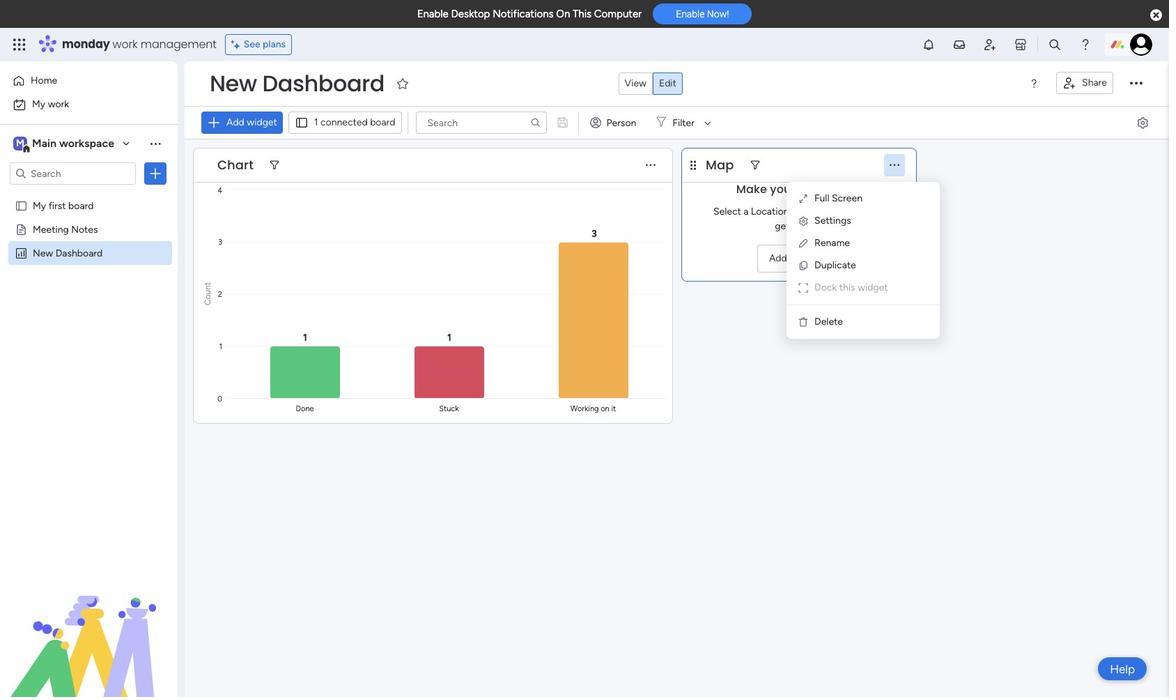 Task type: vqa. For each thing, say whether or not it's contained in the screenshot.
the 0 in the Next week / 0 items
no



Task type: locate. For each thing, give the bounding box(es) containing it.
my work option
[[8, 93, 169, 116]]

0 vertical spatial dashboard
[[262, 68, 385, 99]]

public board image up public dashboard icon
[[15, 222, 28, 236]]

add inside popup button
[[227, 116, 245, 128]]

widget inside 'dock this widget' menu item
[[858, 282, 888, 293]]

map
[[706, 156, 734, 174]]

enable left 'desktop'
[[417, 8, 449, 20]]

0 vertical spatial board
[[370, 116, 396, 128]]

add left duplicate image
[[769, 252, 787, 264]]

dashboard down notes
[[56, 247, 103, 259]]

0 vertical spatial work
[[113, 36, 138, 52]]

invite members image
[[983, 38, 997, 52]]

monday
[[62, 36, 110, 52]]

new up add widget popup button
[[210, 68, 257, 99]]

visual
[[829, 181, 862, 197]]

my left first
[[33, 199, 46, 211]]

this
[[840, 282, 856, 293]]

list box
[[0, 191, 178, 453]]

view
[[625, 77, 647, 89]]

add to favorites image
[[396, 76, 410, 90]]

your
[[770, 181, 796, 197]]

1 vertical spatial widget
[[858, 282, 888, 293]]

1 vertical spatial new dashboard
[[33, 247, 103, 259]]

column inside select a location or country column to get started
[[841, 205, 873, 217]]

new dashboard up 1
[[210, 68, 385, 99]]

0 vertical spatial widget
[[247, 116, 277, 128]]

0 vertical spatial new
[[210, 68, 257, 99]]

rename
[[815, 237, 850, 249]]

new
[[210, 68, 257, 99], [33, 247, 53, 259]]

edit button
[[653, 72, 683, 95]]

dock this widget image
[[798, 282, 809, 293]]

workspace selection element
[[13, 135, 116, 153]]

a left duplicate image
[[790, 252, 795, 264]]

1 horizontal spatial add
[[769, 252, 787, 264]]

see
[[244, 38, 260, 50]]

1 vertical spatial dashboard
[[56, 247, 103, 259]]

settings image right get
[[798, 215, 809, 227]]

work
[[113, 36, 138, 52], [48, 98, 69, 110]]

work inside option
[[48, 98, 69, 110]]

plans
[[263, 38, 286, 50]]

None search field
[[416, 112, 547, 134]]

add
[[227, 116, 245, 128], [769, 252, 787, 264]]

column down screen
[[841, 205, 873, 217]]

settings image down more options image
[[1136, 116, 1150, 129]]

kendall parks image
[[1131, 33, 1153, 56]]

1 connected board
[[314, 116, 396, 128]]

new right public dashboard icon
[[33, 247, 53, 259]]

new inside banner
[[210, 68, 257, 99]]

1 horizontal spatial widget
[[858, 282, 888, 293]]

new inside list box
[[33, 247, 53, 259]]

location
[[751, 205, 789, 217]]

my inside option
[[32, 98, 45, 110]]

a inside select a location or country column to get started
[[744, 205, 749, 217]]

widget up chart on the top of the page
[[247, 116, 277, 128]]

column
[[841, 205, 873, 217], [797, 252, 829, 264]]

0 vertical spatial column
[[841, 205, 873, 217]]

enable now! button
[[653, 4, 752, 25]]

add widget
[[227, 116, 277, 128]]

lottie animation image
[[0, 556, 178, 697]]

my for my first board
[[33, 199, 46, 211]]

search image
[[530, 117, 541, 128]]

a
[[744, 205, 749, 217], [790, 252, 795, 264]]

1 horizontal spatial work
[[113, 36, 138, 52]]

workspace options image
[[148, 136, 162, 150]]

widget
[[247, 116, 277, 128], [858, 282, 888, 293]]

on
[[556, 8, 570, 20]]

work down home
[[48, 98, 69, 110]]

to
[[876, 205, 885, 217]]

1 horizontal spatial new dashboard
[[210, 68, 385, 99]]

1 vertical spatial a
[[790, 252, 795, 264]]

0 horizontal spatial add
[[227, 116, 245, 128]]

or
[[792, 205, 801, 217]]

person button
[[584, 112, 645, 134]]

full screen
[[815, 192, 863, 204]]

menu containing full screen
[[787, 182, 940, 339]]

add up chart on the top of the page
[[227, 116, 245, 128]]

enable
[[417, 8, 449, 20], [676, 9, 705, 20]]

monday work management
[[62, 36, 217, 52]]

my down home
[[32, 98, 45, 110]]

main workspace
[[32, 137, 114, 150]]

add widget button
[[201, 112, 283, 134]]

my inside list box
[[33, 199, 46, 211]]

0 vertical spatial add
[[227, 116, 245, 128]]

board inside popup button
[[370, 116, 396, 128]]

1 vertical spatial public board image
[[15, 222, 28, 236]]

board
[[370, 116, 396, 128], [68, 199, 94, 211]]

1 vertical spatial add
[[769, 252, 787, 264]]

enable left now!
[[676, 9, 705, 20]]

1 horizontal spatial board
[[370, 116, 396, 128]]

make your data visual
[[737, 181, 862, 197]]

search everything image
[[1048, 38, 1062, 52]]

dashboard up 1
[[262, 68, 385, 99]]

1 horizontal spatial a
[[790, 252, 795, 264]]

0 horizontal spatial board
[[68, 199, 94, 211]]

see plans button
[[225, 34, 292, 55]]

1 horizontal spatial dashboard
[[262, 68, 385, 99]]

dock
[[815, 282, 837, 293]]

select
[[714, 205, 742, 217]]

0 horizontal spatial new
[[33, 247, 53, 259]]

now!
[[707, 9, 729, 20]]

0 horizontal spatial work
[[48, 98, 69, 110]]

main
[[32, 137, 57, 150]]

new dashboard down meeting notes
[[33, 247, 103, 259]]

0 vertical spatial new dashboard
[[210, 68, 385, 99]]

filter button
[[651, 112, 716, 134]]

management
[[141, 36, 217, 52]]

0 horizontal spatial column
[[797, 252, 829, 264]]

1 public board image from the top
[[15, 199, 28, 212]]

help image
[[1079, 38, 1093, 52]]

1 horizontal spatial column
[[841, 205, 873, 217]]

more options image
[[1131, 77, 1143, 90]]

dashboard inside banner
[[262, 68, 385, 99]]

column down rename icon
[[797, 252, 829, 264]]

my
[[32, 98, 45, 110], [33, 199, 46, 211]]

workspace image
[[13, 136, 27, 151]]

delete image
[[798, 316, 809, 328]]

column inside button
[[797, 252, 829, 264]]

public board image
[[15, 199, 28, 212], [15, 222, 28, 236]]

connected
[[321, 116, 368, 128]]

0 horizontal spatial a
[[744, 205, 749, 217]]

new dashboard
[[210, 68, 385, 99], [33, 247, 103, 259]]

1 vertical spatial new
[[33, 247, 53, 259]]

add inside button
[[769, 252, 787, 264]]

first
[[49, 199, 66, 211]]

this
[[573, 8, 592, 20]]

0 horizontal spatial settings image
[[798, 215, 809, 227]]

enable inside button
[[676, 9, 705, 20]]

0 horizontal spatial widget
[[247, 116, 277, 128]]

widget right this
[[858, 282, 888, 293]]

dapulse drag handle 3 image
[[691, 160, 696, 170]]

board right first
[[68, 199, 94, 211]]

2 public board image from the top
[[15, 222, 28, 236]]

a right select
[[744, 205, 749, 217]]

0 vertical spatial settings image
[[1136, 116, 1150, 129]]

menu
[[787, 182, 940, 339]]

0 horizontal spatial dashboard
[[56, 247, 103, 259]]

country
[[803, 205, 839, 217]]

a inside button
[[790, 252, 795, 264]]

0 vertical spatial public board image
[[15, 199, 28, 212]]

1 vertical spatial column
[[797, 252, 829, 264]]

dashboard
[[262, 68, 385, 99], [56, 247, 103, 259]]

add for add a column
[[769, 252, 787, 264]]

0 vertical spatial a
[[744, 205, 749, 217]]

public board image left first
[[15, 199, 28, 212]]

board for my first board
[[68, 199, 94, 211]]

0 horizontal spatial enable
[[417, 8, 449, 20]]

new dashboard inside banner
[[210, 68, 385, 99]]

desktop
[[451, 8, 490, 20]]

enable now!
[[676, 9, 729, 20]]

board right connected
[[370, 116, 396, 128]]

public board image for meeting notes
[[15, 222, 28, 236]]

1 vertical spatial work
[[48, 98, 69, 110]]

Filter dashboard by text search field
[[416, 112, 547, 134]]

home
[[31, 75, 57, 86]]

m
[[16, 137, 24, 149]]

work right monday
[[113, 36, 138, 52]]

1 vertical spatial board
[[68, 199, 94, 211]]

work for my
[[48, 98, 69, 110]]

enable desktop notifications on this computer
[[417, 8, 642, 20]]

dock this widget menu item
[[798, 280, 929, 296]]

option
[[0, 193, 178, 196]]

1 horizontal spatial enable
[[676, 9, 705, 20]]

1 vertical spatial my
[[33, 199, 46, 211]]

settings image
[[1136, 116, 1150, 129], [798, 215, 809, 227]]

enable for enable desktop notifications on this computer
[[417, 8, 449, 20]]

1 horizontal spatial new
[[210, 68, 257, 99]]

0 horizontal spatial new dashboard
[[33, 247, 103, 259]]

0 vertical spatial my
[[32, 98, 45, 110]]



Task type: describe. For each thing, give the bounding box(es) containing it.
select product image
[[13, 38, 26, 52]]

my for my work
[[32, 98, 45, 110]]

home option
[[8, 70, 169, 92]]

lottie animation element
[[0, 556, 178, 697]]

board for 1 connected board
[[370, 116, 396, 128]]

person
[[607, 117, 637, 129]]

a for select
[[744, 205, 749, 217]]

computer
[[594, 8, 642, 20]]

menu image
[[1029, 78, 1040, 89]]

a for add
[[790, 252, 795, 264]]

public dashboard image
[[15, 246, 28, 259]]

rename image
[[798, 238, 809, 249]]

data
[[799, 181, 826, 197]]

home link
[[8, 70, 169, 92]]

notifications image
[[922, 38, 936, 52]]

notes
[[71, 223, 98, 235]]

1 vertical spatial settings image
[[798, 215, 809, 227]]

my first board
[[33, 199, 94, 211]]

full screen image
[[798, 193, 809, 204]]

widget inside add widget popup button
[[247, 116, 277, 128]]

filter
[[673, 117, 695, 129]]

1 horizontal spatial settings image
[[1136, 116, 1150, 129]]

view button
[[619, 72, 653, 95]]

my work link
[[8, 93, 169, 116]]

add a column button
[[758, 244, 841, 272]]

started
[[792, 220, 824, 232]]

1 connected board button
[[288, 112, 402, 134]]

display modes group
[[619, 72, 683, 95]]

arrow down image
[[700, 114, 716, 131]]

full
[[815, 192, 830, 204]]

see plans
[[244, 38, 286, 50]]

meeting
[[33, 223, 69, 235]]

more dots image
[[890, 160, 900, 170]]

dock this widget
[[815, 282, 888, 293]]

edit
[[659, 77, 677, 89]]

get
[[775, 220, 790, 232]]

share button
[[1057, 72, 1114, 94]]

duplicate
[[815, 259, 856, 271]]

enable for enable now!
[[676, 9, 705, 20]]

options image
[[148, 167, 162, 181]]

settings
[[815, 215, 852, 227]]

new dashboard banner
[[185, 61, 1170, 139]]

notifications
[[493, 8, 554, 20]]

dapulse close image
[[1151, 8, 1163, 22]]

chart
[[217, 156, 254, 174]]

Chart field
[[214, 156, 257, 174]]

make
[[737, 181, 767, 197]]

help button
[[1099, 657, 1147, 680]]

meeting notes
[[33, 223, 98, 235]]

update feed image
[[953, 38, 967, 52]]

Map field
[[703, 156, 738, 174]]

none search field inside the new dashboard banner
[[416, 112, 547, 134]]

1
[[314, 116, 318, 128]]

dashboard inside list box
[[56, 247, 103, 259]]

workspace
[[59, 137, 114, 150]]

work for monday
[[113, 36, 138, 52]]

monday marketplace image
[[1014, 38, 1028, 52]]

share
[[1083, 77, 1108, 89]]

my work
[[32, 98, 69, 110]]

screen
[[832, 192, 863, 204]]

duplicate image
[[798, 260, 809, 271]]

list box containing my first board
[[0, 191, 178, 453]]

select a location or country column to get started
[[714, 205, 885, 232]]

help
[[1110, 662, 1135, 676]]

add for add widget
[[227, 116, 245, 128]]

Search in workspace field
[[29, 166, 116, 182]]

public board image for my first board
[[15, 199, 28, 212]]

add a column
[[769, 252, 829, 264]]

delete
[[815, 316, 843, 328]]

New Dashboard field
[[206, 68, 388, 99]]

more dots image
[[646, 160, 656, 170]]



